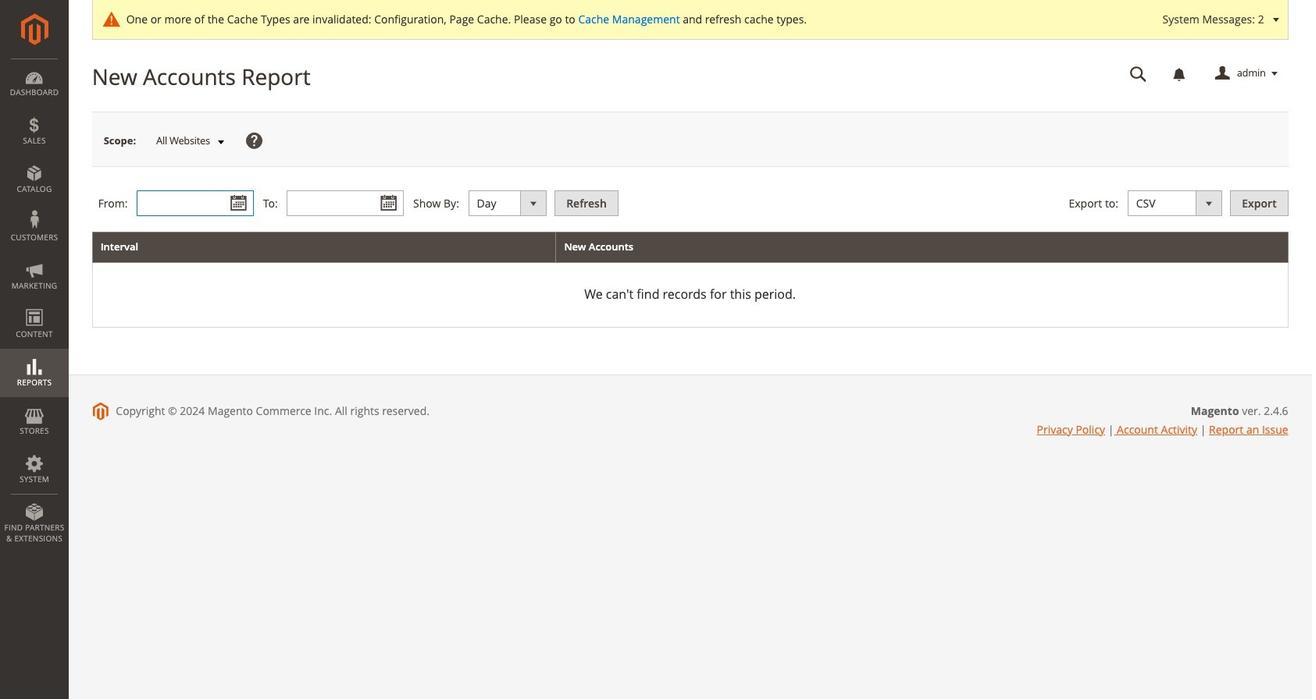Task type: locate. For each thing, give the bounding box(es) containing it.
None text field
[[1119, 60, 1158, 87], [137, 191, 254, 216], [287, 191, 404, 216], [1119, 60, 1158, 87], [137, 191, 254, 216], [287, 191, 404, 216]]

menu bar
[[0, 59, 69, 552]]



Task type: describe. For each thing, give the bounding box(es) containing it.
magento admin panel image
[[21, 13, 48, 45]]



